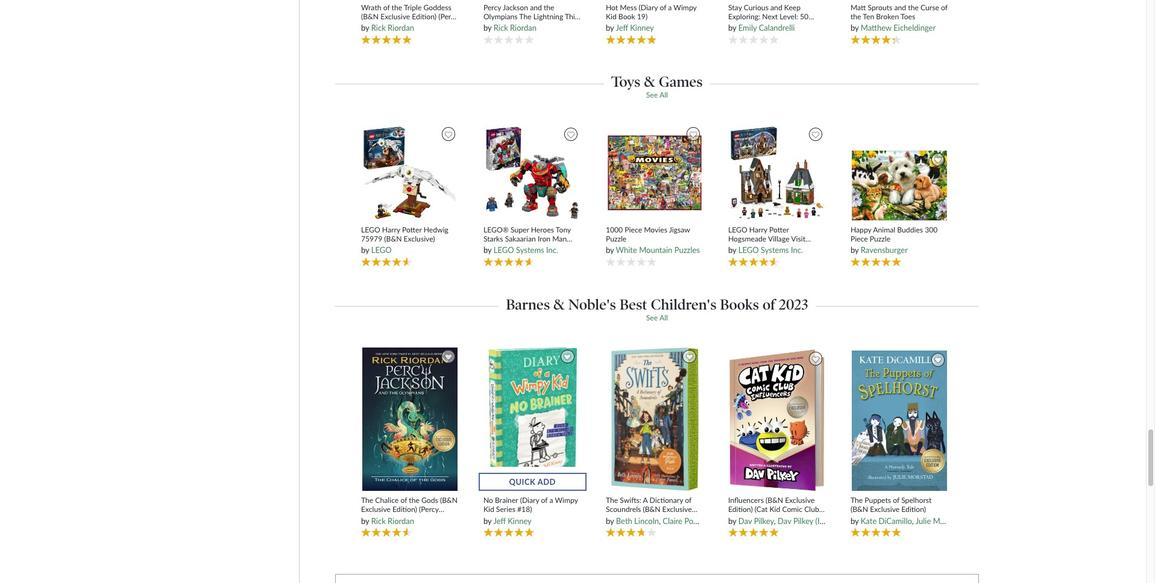 Task type: vqa. For each thing, say whether or not it's contained in the screenshot.
MATTHEW EICHELDINGER link
yes



Task type: describe. For each thing, give the bounding box(es) containing it.
wrath of the triple goddess (b&n exclusive edition) (percy jackson and the olympians) link
[[361, 3, 459, 30]]

see all link for children's
[[647, 313, 668, 323]]

kid inside 'influencers (b&n exclusive edition) (cat kid comic club #5)'
[[770, 506, 781, 515]]

lego®
[[484, 226, 509, 235]]

kate dicamillo link
[[861, 517, 913, 526]]

chalice
[[375, 497, 399, 506]]

by left #6)
[[361, 517, 369, 526]]

tony
[[556, 226, 571, 235]]

dictionary
[[650, 497, 684, 506]]

piece inside happy animal buddies 300 piece puzzle by ravensburger
[[851, 235, 869, 244]]

exclusive inside 'influencers (b&n exclusive edition) (cat kid comic club #5)'
[[786, 497, 815, 506]]

kate
[[861, 517, 877, 526]]

by down percy
[[484, 23, 492, 33]]

white mountain puzzles link
[[616, 246, 700, 255]]

lego link
[[371, 246, 392, 255]]

gods
[[422, 497, 439, 506]]

see inside the toys & games see all
[[647, 91, 658, 100]]

of inside wrath of the triple goddess (b&n exclusive edition) (percy jackson and the olympians)
[[383, 3, 390, 12]]

claire
[[663, 517, 683, 526]]

man
[[553, 235, 567, 244]]

olympians)
[[415, 21, 451, 30]]

lego systems inc. link for super
[[494, 246, 559, 255]]

village
[[769, 235, 790, 244]]

starks
[[484, 235, 503, 244]]

buddies
[[898, 226, 924, 235]]

hogsmeade
[[729, 235, 767, 244]]

toys & games see all
[[612, 73, 703, 100]]

(cat
[[755, 506, 768, 515]]

lego down starks
[[494, 246, 514, 255]]

club
[[805, 506, 820, 515]]

goddess
[[424, 3, 452, 12]]

julie morstad (illustrator) link
[[916, 517, 1002, 526]]

the inside percy jackson and the olympians the lightning thief deluxe collector's edition
[[520, 12, 532, 21]]

jackson for wrath of the triple goddess (b&n exclusive edition) (percy jackson and the olympians)
[[361, 21, 387, 30]]

by down hogsmeade
[[729, 246, 737, 255]]

matt sprouts and the curse of the ten broken toes link
[[851, 3, 949, 21]]

iron
[[538, 235, 551, 244]]

kid for no brainer (diary of a wimpy kid series #18) by jeff kinney
[[484, 506, 495, 515]]

puzzles
[[675, 246, 700, 255]]

2023
[[779, 296, 809, 313]]

edition) inside the swifts: a dictionary of scoundrels (b&n exclusive edition)
[[606, 515, 631, 524]]

beth
[[616, 517, 633, 526]]

lego harry potter hogsmeade village visit 76388 (retiring soon) link
[[729, 226, 827, 253]]

lego® super heroes tony starks sakaarian iron man 76194 (retiring soon) image
[[485, 125, 581, 221]]

matt
[[851, 3, 867, 12]]

by inside the puppets of spelhorst (b&n exclusive edition) by kate dicamillo , julie morstad (illustrator)
[[851, 517, 859, 526]]

puzzle inside 1000 piece movies jigsaw puzzle by white mountain puzzles
[[606, 235, 627, 244]]

2 dav from the left
[[778, 517, 792, 526]]

emily calandrelli link
[[739, 23, 795, 33]]

happy animal buddies 300 piece puzzle link
[[851, 226, 949, 244]]

by down wrath
[[361, 23, 369, 33]]

lego inside lego harry potter hogsmeade village visit 76388 (retiring soon)
[[729, 226, 748, 235]]

percy
[[484, 3, 502, 12]]

rick riordan link for chalice
[[371, 517, 415, 526]]

lego harry potter hedwig 75979 (b&n exclusive) by lego
[[361, 226, 449, 255]]

claire powell (illustrator) link
[[663, 517, 747, 526]]

riordan for the
[[388, 23, 415, 33]]

collector's
[[508, 21, 542, 30]]

thief
[[565, 12, 582, 21]]

the swifts: a dictionary of scoundrels (b&n exclusive edition) link
[[606, 497, 704, 524]]

& for barnes
[[554, 296, 565, 313]]

lego harry potter hogsmeade village visit 76388 (retiring soon)
[[729, 226, 806, 253]]

(b&n inside the puppets of spelhorst (b&n exclusive edition) by kate dicamillo , julie morstad (illustrator)
[[851, 506, 869, 515]]

potter for lego
[[402, 226, 422, 235]]

by lego systems inc. for starks
[[484, 246, 559, 255]]

wimpy for no brainer (diary of a wimpy kid series #18) by jeff kinney
[[555, 497, 578, 506]]

sprouts
[[868, 3, 893, 12]]

exclusive inside the swifts: a dictionary of scoundrels (b&n exclusive edition)
[[663, 506, 692, 515]]

(b&n inside the swifts: a dictionary of scoundrels (b&n exclusive edition)
[[643, 506, 661, 515]]

1000 piece movies jigsaw puzzle by white mountain puzzles
[[606, 226, 700, 255]]

influencers (b&n exclusive edition) (cat kid comic club #5)
[[729, 497, 820, 524]]

1 pilkey from the left
[[754, 517, 774, 526]]

influencers (b&n exclusive edition) (cat kid comic club #5) link
[[729, 497, 827, 524]]

lego harry potter hogsmeade village visit 76388 (retiring soon) image
[[730, 125, 826, 221]]

jeff for hot mess (diary of a wimpy kid book 19) by jeff kinney
[[616, 23, 629, 33]]

heroes
[[531, 226, 554, 235]]

the for edition)
[[606, 497, 619, 506]]

lego down hogsmeade
[[739, 246, 759, 255]]

lego up 75979 on the top of the page
[[361, 226, 380, 235]]

comic
[[783, 506, 803, 515]]

systems for visit
[[761, 246, 790, 255]]

broken
[[877, 12, 900, 21]]

super
[[511, 226, 529, 235]]

soon) inside lego harry potter hogsmeade village visit 76388 (retiring soon)
[[781, 244, 799, 253]]

inc. for man
[[547, 246, 559, 255]]

powell
[[685, 517, 708, 526]]

movies
[[644, 226, 668, 235]]

lightning
[[534, 12, 564, 21]]

#5)
[[729, 515, 739, 524]]

quick add
[[509, 478, 556, 487]]

kinney for hot mess (diary of a wimpy kid book 19) by jeff kinney
[[631, 23, 654, 33]]

the chalice of the gods (b&n exclusive edition) (percy jackson and the olympians series #6) link
[[361, 497, 459, 533]]

dav pilkey (illustrator) link
[[778, 517, 853, 526]]

books
[[720, 296, 760, 313]]

75979
[[361, 235, 383, 244]]

kid for hot mess (diary of a wimpy kid book 19) by jeff kinney
[[606, 12, 617, 21]]

by inside hot mess (diary of a wimpy kid book 19) by jeff kinney
[[606, 23, 614, 33]]

by rick riordan for chalice
[[361, 517, 415, 526]]

puzzle inside happy animal buddies 300 piece puzzle by ravensburger
[[870, 235, 891, 244]]

by rick riordan for of
[[361, 23, 415, 33]]

inc. for (retiring
[[792, 246, 804, 255]]

children's
[[651, 296, 717, 313]]

scoundrels
[[606, 506, 641, 515]]

calandrelli
[[759, 23, 795, 33]]

by rick riordan for jackson
[[484, 23, 537, 33]]

the puppets of spelhorst (b&n exclusive edition) by kate dicamillo , julie morstad (illustrator)
[[851, 497, 1002, 526]]

jigsaw
[[669, 226, 691, 235]]

no brainer (diary of a wimpy kid series #18) by jeff kinney
[[484, 497, 578, 526]]

(diary for no brainer (diary of a wimpy kid series #18) by jeff kinney
[[520, 497, 540, 506]]

all inside the toys & games see all
[[660, 91, 668, 100]]

the inside percy jackson and the olympians the lightning thief deluxe collector's edition
[[544, 3, 555, 12]]

rick for percy
[[494, 23, 508, 33]]

edition) inside wrath of the triple goddess (b&n exclusive edition) (percy jackson and the olympians)
[[412, 12, 437, 21]]

morstad
[[934, 517, 963, 526]]

of inside the puppets of spelhorst (b&n exclusive edition) by kate dicamillo , julie morstad (illustrator)
[[894, 497, 900, 506]]

(retiring inside lego harry potter hogsmeade village visit 76388 (retiring soon)
[[752, 244, 779, 253]]

(b&n inside lego harry potter hedwig 75979 (b&n exclusive) by lego
[[385, 235, 402, 244]]

lego® super heroes tony starks sakaarian iron man 76194 (retiring soon)
[[484, 226, 571, 253]]

matt sprouts and the curse of the ten broken toes by matthew eicheldinger
[[851, 3, 948, 33]]

edition) inside the puppets of spelhorst (b&n exclusive edition) by kate dicamillo , julie morstad (illustrator)
[[902, 506, 927, 515]]

of inside the chalice of the gods (b&n exclusive edition) (percy jackson and the olympians series #6)
[[401, 497, 407, 506]]

influencers
[[729, 497, 764, 506]]

triple
[[404, 3, 422, 12]]

and inside percy jackson and the olympians the lightning thief deluxe collector's edition
[[530, 3, 542, 12]]

hot
[[606, 3, 618, 12]]

(diary for hot mess (diary of a wimpy kid book 19) by jeff kinney
[[639, 3, 658, 12]]

by left beth
[[606, 517, 614, 526]]

hot mess (diary of a wimpy kid book 19) by jeff kinney
[[606, 3, 697, 33]]

by lego systems inc. for village
[[729, 246, 804, 255]]

& for toys
[[644, 73, 656, 91]]

the for kate
[[851, 497, 863, 506]]



Task type: locate. For each thing, give the bounding box(es) containing it.
1 systems from the left
[[516, 246, 545, 255]]

(percy for gods
[[419, 506, 439, 515]]

systems for sakaarian
[[516, 246, 545, 255]]

0 horizontal spatial potter
[[402, 226, 422, 235]]

beth lincoln link
[[616, 517, 659, 526]]

the swifts: a dictionary of scoundrels (b&n exclusive edition) image
[[611, 347, 700, 492]]

2 by lego systems inc. from the left
[[729, 246, 804, 255]]

0 vertical spatial all
[[660, 91, 668, 100]]

3 , from the left
[[913, 517, 914, 526]]

edition) down "influencers"
[[729, 506, 753, 515]]

by down "happy"
[[851, 246, 859, 255]]

the puppets of spelhorst (b&n exclusive edition) image
[[852, 351, 949, 492]]

(percy inside wrath of the triple goddess (b&n exclusive edition) (percy jackson and the olympians)
[[439, 12, 458, 21]]

(illustrator) down "influencers"
[[710, 517, 747, 526]]

inc. down man
[[547, 246, 559, 255]]

soon)
[[536, 244, 554, 253], [781, 244, 799, 253]]

0 vertical spatial see
[[647, 91, 658, 100]]

0 horizontal spatial wimpy
[[555, 497, 578, 506]]

harry up 75979 on the top of the page
[[382, 226, 400, 235]]

dav pilkey link
[[739, 517, 774, 526]]

a inside no brainer (diary of a wimpy kid series #18) by jeff kinney
[[550, 497, 554, 506]]

jackson down wrath
[[361, 21, 387, 30]]

1 vertical spatial &
[[554, 296, 565, 313]]

2 see from the top
[[647, 313, 658, 323]]

wrath
[[361, 3, 382, 12]]

the inside the puppets of spelhorst (b&n exclusive edition) by kate dicamillo , julie morstad (illustrator)
[[851, 497, 863, 506]]

1 inc. from the left
[[547, 246, 559, 255]]

by down 75979 on the top of the page
[[361, 246, 369, 255]]

1 vertical spatial see
[[647, 313, 658, 323]]

1 (retiring from the left
[[507, 244, 534, 253]]

of inside hot mess (diary of a wimpy kid book 19) by jeff kinney
[[660, 3, 667, 12]]

1 vertical spatial kinney
[[508, 517, 532, 526]]

2 potter from the left
[[770, 226, 789, 235]]

by down starks
[[484, 246, 492, 255]]

exclusive inside the chalice of the gods (b&n exclusive edition) (percy jackson and the olympians series #6)
[[361, 506, 391, 515]]

kinney down 19)
[[631, 23, 654, 33]]

the swifts: a dictionary of scoundrels (b&n exclusive edition)
[[606, 497, 692, 524]]

& right toys
[[644, 73, 656, 91]]

edition) down scoundrels
[[606, 515, 631, 524]]

rick down chalice
[[371, 517, 386, 526]]

of right curse
[[942, 3, 948, 12]]

harry for soon)
[[750, 226, 768, 235]]

potter inside lego harry potter hogsmeade village visit 76388 (retiring soon)
[[770, 226, 789, 235]]

series
[[496, 506, 516, 515], [361, 524, 381, 533]]

kinney inside hot mess (diary of a wimpy kid book 19) by jeff kinney
[[631, 23, 654, 33]]

of inside 'matt sprouts and the curse of the ten broken toes by matthew eicheldinger'
[[942, 3, 948, 12]]

dav down "influencers"
[[739, 517, 753, 526]]

1 lego systems inc. link from the left
[[494, 246, 559, 255]]

(b&n inside the chalice of the gods (b&n exclusive edition) (percy jackson and the olympians series #6)
[[440, 497, 458, 506]]

& right barnes
[[554, 296, 565, 313]]

(illustrator) for claire powell (illustrator)
[[710, 517, 747, 526]]

(diary inside no brainer (diary of a wimpy kid series #18) by jeff kinney
[[520, 497, 540, 506]]

happy animal buddies 300 piece puzzle by ravensburger
[[851, 226, 938, 255]]

the inside the swifts: a dictionary of scoundrels (b&n exclusive edition)
[[606, 497, 619, 506]]

0 vertical spatial jeff
[[616, 23, 629, 33]]

riordan down triple
[[388, 23, 415, 33]]

a
[[643, 497, 648, 506]]

(b&n
[[361, 12, 379, 21], [385, 235, 402, 244], [440, 497, 458, 506], [766, 497, 784, 506], [643, 506, 661, 515], [851, 506, 869, 515]]

by dav pilkey , dav pilkey (illustrator)
[[729, 517, 853, 526]]

2 all from the top
[[660, 313, 668, 323]]

of left "2023" in the right bottom of the page
[[763, 296, 776, 313]]

0 horizontal spatial series
[[361, 524, 381, 533]]

soon) down the iron
[[536, 244, 554, 253]]

exclusive up comic
[[786, 497, 815, 506]]

jeff kinney link for no brainer (diary of a wimpy kid series #18) by jeff kinney
[[494, 517, 532, 526]]

0 vertical spatial olympians
[[484, 12, 518, 21]]

piece inside 1000 piece movies jigsaw puzzle by white mountain puzzles
[[625, 226, 643, 235]]

1 vertical spatial a
[[550, 497, 554, 506]]

jackson up collector's
[[503, 3, 529, 12]]

(illustrator) right morstad
[[965, 517, 1002, 526]]

puppets
[[865, 497, 892, 506]]

rick riordan link down percy
[[494, 23, 537, 33]]

0 horizontal spatial jeff
[[494, 517, 506, 526]]

, for pilkey
[[774, 517, 776, 526]]

by inside 'matt sprouts and the curse of the ten broken toes by matthew eicheldinger'
[[851, 23, 859, 33]]

lego up hogsmeade
[[729, 226, 748, 235]]

1000
[[606, 226, 623, 235]]

(b&n inside 'influencers (b&n exclusive edition) (cat kid comic club #5)'
[[766, 497, 784, 506]]

(retiring inside "lego® super heroes tony starks sakaarian iron man 76194 (retiring soon)"
[[507, 244, 534, 253]]

(b&n up the "(cat"
[[766, 497, 784, 506]]

olympians down gods
[[415, 515, 449, 524]]

2 horizontal spatial kid
[[770, 506, 781, 515]]

olympians up deluxe
[[484, 12, 518, 21]]

and inside the chalice of the gods (b&n exclusive edition) (percy jackson and the olympians series #6)
[[388, 515, 400, 524]]

no brainer (diary of a wimpy kid series #18) link
[[484, 497, 582, 515]]

lego systems inc. link for harry
[[739, 246, 804, 255]]

0 horizontal spatial puzzle
[[606, 235, 627, 244]]

1 harry from the left
[[382, 226, 400, 235]]

(retiring down sakaarian
[[507, 244, 534, 253]]

2 lego systems inc. link from the left
[[739, 246, 804, 255]]

harry for lego
[[382, 226, 400, 235]]

(diary up 19)
[[639, 3, 658, 12]]

rick riordan link for jackson
[[494, 23, 537, 33]]

see
[[647, 91, 658, 100], [647, 313, 658, 323]]

olympians inside the chalice of the gods (b&n exclusive edition) (percy jackson and the olympians series #6)
[[415, 515, 449, 524]]

1 puzzle from the left
[[606, 235, 627, 244]]

by left emily
[[729, 23, 737, 33]]

systems down village
[[761, 246, 790, 255]]

1 potter from the left
[[402, 226, 422, 235]]

1 horizontal spatial series
[[496, 506, 516, 515]]

, inside the puppets of spelhorst (b&n exclusive edition) by kate dicamillo , julie morstad (illustrator)
[[913, 517, 914, 526]]

and inside 'matt sprouts and the curse of the ten broken toes by matthew eicheldinger'
[[895, 3, 907, 12]]

the for (percy
[[361, 497, 374, 506]]

1 horizontal spatial ,
[[774, 517, 776, 526]]

1 vertical spatial wimpy
[[555, 497, 578, 506]]

2 systems from the left
[[761, 246, 790, 255]]

lego systems inc. link down sakaarian
[[494, 246, 559, 255]]

jeff down the book
[[616, 23, 629, 33]]

and up toes
[[895, 3, 907, 12]]

1 see from the top
[[647, 91, 658, 100]]

all
[[660, 91, 668, 100], [660, 313, 668, 323]]

(b&n inside wrath of the triple goddess (b&n exclusive edition) (percy jackson and the olympians)
[[361, 12, 379, 21]]

quick
[[509, 478, 536, 487]]

edition) inside the chalice of the gods (b&n exclusive edition) (percy jackson and the olympians series #6)
[[393, 506, 417, 515]]

rick for the
[[371, 517, 386, 526]]

1 horizontal spatial wimpy
[[674, 3, 697, 12]]

of right mess
[[660, 3, 667, 12]]

0 horizontal spatial olympians
[[415, 515, 449, 524]]

by lego systems inc. down village
[[729, 246, 804, 255]]

& inside barnes & noble's best children's books of 2023 see all
[[554, 296, 565, 313]]

kid inside no brainer (diary of a wimpy kid series #18) by jeff kinney
[[484, 506, 495, 515]]

0 vertical spatial kinney
[[631, 23, 654, 33]]

series down the brainer
[[496, 506, 516, 515]]

by inside lego harry potter hedwig 75979 (b&n exclusive) by lego
[[361, 246, 369, 255]]

olympians inside percy jackson and the olympians the lightning thief deluxe collector's edition
[[484, 12, 518, 21]]

1 horizontal spatial by lego systems inc.
[[729, 246, 804, 255]]

#6)
[[383, 524, 393, 533]]

piece right 1000
[[625, 226, 643, 235]]

1 vertical spatial series
[[361, 524, 381, 533]]

all inside barnes & noble's best children's books of 2023 see all
[[660, 313, 668, 323]]

pilkey down club
[[794, 517, 814, 526]]

1 , from the left
[[659, 517, 661, 526]]

harry inside lego harry potter hogsmeade village visit 76388 (retiring soon)
[[750, 226, 768, 235]]

ravensburger link
[[861, 246, 908, 255]]

0 vertical spatial wimpy
[[674, 3, 697, 12]]

jackson inside wrath of the triple goddess (b&n exclusive edition) (percy jackson and the olympians)
[[361, 21, 387, 30]]

wimpy inside hot mess (diary of a wimpy kid book 19) by jeff kinney
[[674, 3, 697, 12]]

by inside no brainer (diary of a wimpy kid series #18) by jeff kinney
[[484, 517, 492, 526]]

0 horizontal spatial (illustrator)
[[710, 517, 747, 526]]

of up 'powell'
[[685, 497, 692, 506]]

wimpy down "add" on the left
[[555, 497, 578, 506]]

0 horizontal spatial kinney
[[508, 517, 532, 526]]

kid down the hot
[[606, 12, 617, 21]]

the left chalice
[[361, 497, 374, 506]]

1 horizontal spatial (retiring
[[752, 244, 779, 253]]

1 vertical spatial olympians
[[415, 515, 449, 524]]

(percy for goddess
[[439, 12, 458, 21]]

1 horizontal spatial kinney
[[631, 23, 654, 33]]

and inside wrath of the triple goddess (b&n exclusive edition) (percy jackson and the olympians)
[[388, 21, 400, 30]]

jeff for no brainer (diary of a wimpy kid series #18) by jeff kinney
[[494, 517, 506, 526]]

dicamillo
[[879, 517, 913, 526]]

potter inside lego harry potter hedwig 75979 (b&n exclusive) by lego
[[402, 226, 422, 235]]

by lego systems inc. down sakaarian
[[484, 246, 559, 255]]

1 horizontal spatial piece
[[851, 235, 869, 244]]

riordan down lightning
[[510, 23, 537, 33]]

lego® super heroes tony starks sakaarian iron man 76194 (retiring soon) link
[[484, 226, 582, 253]]

(b&n down wrath
[[361, 12, 379, 21]]

(retiring down village
[[752, 244, 779, 253]]

2 horizontal spatial ,
[[913, 517, 914, 526]]

a inside hot mess (diary of a wimpy kid book 19) by jeff kinney
[[669, 3, 672, 12]]

toys
[[612, 73, 641, 91]]

mess
[[620, 3, 637, 12]]

no brainer (diary of a wimpy kid series #18) image
[[488, 347, 578, 492]]

barnes & noble's best children's books of 2023 see all
[[506, 296, 809, 323]]

0 vertical spatial series
[[496, 506, 516, 515]]

jackson for the chalice of the gods (b&n exclusive edition) (percy jackson and the olympians series #6)
[[361, 515, 387, 524]]

by inside 1000 piece movies jigsaw puzzle by white mountain puzzles
[[606, 246, 614, 255]]

edition) inside 'influencers (b&n exclusive edition) (cat kid comic club #5)'
[[729, 506, 753, 515]]

lego harry potter hedwig 75979 (b&n exclusive) image
[[362, 125, 459, 221]]

puzzle down animal
[[870, 235, 891, 244]]

the inside the chalice of the gods (b&n exclusive edition) (percy jackson and the olympians series #6)
[[361, 497, 374, 506]]

1 horizontal spatial (diary
[[639, 3, 658, 12]]

percy jackson and the olympians the lightning thief deluxe collector's edition link
[[484, 3, 582, 30]]

1 horizontal spatial (illustrator)
[[816, 517, 853, 526]]

of inside barnes & noble's best children's books of 2023 see all
[[763, 296, 776, 313]]

pilkey
[[754, 517, 774, 526], [794, 517, 814, 526]]

of down "add" on the left
[[541, 497, 548, 506]]

kid inside hot mess (diary of a wimpy kid book 19) by jeff kinney
[[606, 12, 617, 21]]

soon) inside "lego® super heroes tony starks sakaarian iron man 76194 (retiring soon)"
[[536, 244, 554, 253]]

0 horizontal spatial a
[[550, 497, 554, 506]]

see all link down best
[[647, 313, 668, 323]]

matthew eicheldinger link
[[861, 23, 936, 33]]

1 horizontal spatial jeff
[[616, 23, 629, 33]]

percy jackson and the olympians the lightning thief deluxe collector's edition
[[484, 3, 582, 30]]

(illustrator) down club
[[816, 517, 853, 526]]

0 horizontal spatial ,
[[659, 517, 661, 526]]

puzzle down 1000
[[606, 235, 627, 244]]

jeff inside hot mess (diary of a wimpy kid book 19) by jeff kinney
[[616, 23, 629, 33]]

see all link
[[647, 91, 668, 100], [647, 313, 668, 323]]

1 vertical spatial all
[[660, 313, 668, 323]]

1 horizontal spatial jeff kinney link
[[616, 23, 654, 33]]

0 horizontal spatial (diary
[[520, 497, 540, 506]]

1 horizontal spatial puzzle
[[870, 235, 891, 244]]

the left "puppets"
[[851, 497, 863, 506]]

julie
[[916, 517, 932, 526]]

spelhorst
[[902, 497, 932, 506]]

harry up hogsmeade
[[750, 226, 768, 235]]

0 horizontal spatial systems
[[516, 246, 545, 255]]

0 horizontal spatial kid
[[484, 506, 495, 515]]

jeff inside no brainer (diary of a wimpy kid series #18) by jeff kinney
[[494, 517, 506, 526]]

0 vertical spatial &
[[644, 73, 656, 91]]

1000 piece movies jigsaw puzzle link
[[606, 226, 704, 244]]

series inside no brainer (diary of a wimpy kid series #18) by jeff kinney
[[496, 506, 516, 515]]

rick down wrath
[[371, 23, 386, 33]]

by down matt
[[851, 23, 859, 33]]

edition) up olympians) at the left
[[412, 12, 437, 21]]

games
[[659, 73, 703, 91]]

wimpy inside no brainer (diary of a wimpy kid series #18) by jeff kinney
[[555, 497, 578, 506]]

all down games
[[660, 91, 668, 100]]

dav down comic
[[778, 517, 792, 526]]

by
[[361, 23, 369, 33], [484, 23, 492, 33], [606, 23, 614, 33], [729, 23, 737, 33], [851, 23, 859, 33], [361, 246, 369, 255], [484, 246, 492, 255], [606, 246, 614, 255], [729, 246, 737, 255], [851, 246, 859, 255], [361, 517, 369, 526], [484, 517, 492, 526], [606, 517, 614, 526], [729, 517, 737, 526], [851, 517, 859, 526]]

2 soon) from the left
[[781, 244, 799, 253]]

0 horizontal spatial (retiring
[[507, 244, 534, 253]]

2 inc. from the left
[[792, 246, 804, 255]]

0 vertical spatial jackson
[[503, 3, 529, 12]]

rick riordan link
[[371, 23, 415, 33], [494, 23, 537, 33], [371, 517, 415, 526]]

(diary
[[639, 3, 658, 12], [520, 497, 540, 506]]

0 vertical spatial (percy
[[439, 12, 458, 21]]

2 (illustrator) from the left
[[816, 517, 853, 526]]

2 see all link from the top
[[647, 313, 668, 323]]

, for lincoln
[[659, 517, 661, 526]]

series left #6)
[[361, 524, 381, 533]]

the up scoundrels
[[606, 497, 619, 506]]

hedwig
[[424, 226, 449, 235]]

potter up village
[[770, 226, 789, 235]]

the chalice of the gods (b&n exclusive edition) (percy jackson and the olympians series #6) image
[[362, 347, 459, 492]]

by down the hot
[[606, 23, 614, 33]]

wimpy
[[674, 3, 697, 12], [555, 497, 578, 506]]

1 dav from the left
[[739, 517, 753, 526]]

&
[[644, 73, 656, 91], [554, 296, 565, 313]]

1 horizontal spatial a
[[669, 3, 672, 12]]

0 horizontal spatial lego systems inc. link
[[494, 246, 559, 255]]

2 vertical spatial jackson
[[361, 515, 387, 524]]

exclusive down chalice
[[361, 506, 391, 515]]

piece down "happy"
[[851, 235, 869, 244]]

edition
[[544, 21, 567, 30]]

1 see all link from the top
[[647, 91, 668, 100]]

potter up exclusive)
[[402, 226, 422, 235]]

book
[[619, 12, 636, 21]]

0 horizontal spatial pilkey
[[754, 517, 774, 526]]

1 horizontal spatial olympians
[[484, 12, 518, 21]]

1 all from the top
[[660, 91, 668, 100]]

by left white
[[606, 246, 614, 255]]

1 vertical spatial jackson
[[361, 21, 387, 30]]

jackson
[[503, 3, 529, 12], [361, 21, 387, 30], [361, 515, 387, 524]]

riordan for of
[[388, 517, 415, 526]]

(diary up #18)
[[520, 497, 540, 506]]

by left the dav pilkey link
[[729, 517, 737, 526]]

riordan down chalice
[[388, 517, 415, 526]]

1000 piece movies jigsaw puzzle image
[[607, 125, 704, 221]]

0 vertical spatial jeff kinney link
[[616, 23, 654, 33]]

2 horizontal spatial (illustrator)
[[965, 517, 1002, 526]]

of inside no brainer (diary of a wimpy kid series #18) by jeff kinney
[[541, 497, 548, 506]]

wimpy for hot mess (diary of a wimpy kid book 19) by jeff kinney
[[674, 3, 697, 12]]

jeff kinney link for hot mess (diary of a wimpy kid book 19) by jeff kinney
[[616, 23, 654, 33]]

lego harry potter hedwig 75979 (b&n exclusive) link
[[361, 226, 459, 244]]

influencers (b&n exclusive edition) (cat kid comic club #5) image
[[730, 350, 826, 492]]

1 vertical spatial (percy
[[419, 506, 439, 515]]

the
[[520, 12, 532, 21], [361, 497, 374, 506], [606, 497, 619, 506], [851, 497, 863, 506]]

1 horizontal spatial soon)
[[781, 244, 799, 253]]

quick add button
[[479, 473, 587, 492]]

pilkey down the "(cat"
[[754, 517, 774, 526]]

by emily calandrelli
[[729, 23, 795, 33]]

jeff down the brainer
[[494, 517, 506, 526]]

riordan for and
[[510, 23, 537, 33]]

potter
[[402, 226, 422, 235], [770, 226, 789, 235]]

0 vertical spatial a
[[669, 3, 672, 12]]

kinney for no brainer (diary of a wimpy kid series #18) by jeff kinney
[[508, 517, 532, 526]]

by left kate
[[851, 517, 859, 526]]

1 horizontal spatial lego systems inc. link
[[739, 246, 804, 255]]

0 vertical spatial see all link
[[647, 91, 668, 100]]

1 horizontal spatial inc.
[[792, 246, 804, 255]]

kinney inside no brainer (diary of a wimpy kid series #18) by jeff kinney
[[508, 517, 532, 526]]

1 vertical spatial jeff
[[494, 517, 506, 526]]

2 pilkey from the left
[[794, 517, 814, 526]]

1 horizontal spatial &
[[644, 73, 656, 91]]

by inside happy animal buddies 300 piece puzzle by ravensburger
[[851, 246, 859, 255]]

lego down 75979 on the top of the page
[[371, 246, 392, 255]]

jackson up #6)
[[361, 515, 387, 524]]

(diary inside hot mess (diary of a wimpy kid book 19) by jeff kinney
[[639, 3, 658, 12]]

(b&n up lego link
[[385, 235, 402, 244]]

the puppets of spelhorst (b&n exclusive edition) link
[[851, 497, 949, 515]]

ravensburger
[[861, 246, 908, 255]]

1 vertical spatial (diary
[[520, 497, 540, 506]]

by down no
[[484, 517, 492, 526]]

swifts:
[[620, 497, 642, 506]]

3 (illustrator) from the left
[[965, 517, 1002, 526]]

0 horizontal spatial soon)
[[536, 244, 554, 253]]

a for hot mess (diary of a wimpy kid book 19) by jeff kinney
[[669, 3, 672, 12]]

brainer
[[495, 497, 519, 506]]

jeff kinney link down #18)
[[494, 517, 532, 526]]

(percy inside the chalice of the gods (b&n exclusive edition) (percy jackson and the olympians series #6)
[[419, 506, 439, 515]]

1 horizontal spatial pilkey
[[794, 517, 814, 526]]

rick down percy
[[494, 23, 508, 33]]

rick riordan link for of
[[371, 23, 415, 33]]

no
[[484, 497, 493, 506]]

happy animal buddies 300 piece puzzle image
[[852, 150, 949, 221]]

see all link down games
[[647, 91, 668, 100]]

(illustrator) inside the puppets of spelhorst (b&n exclusive edition) by kate dicamillo , julie morstad (illustrator)
[[965, 517, 1002, 526]]

exclusive up kate dicamillo 'link'
[[871, 506, 900, 515]]

1 soon) from the left
[[536, 244, 554, 253]]

exclusive)
[[404, 235, 435, 244]]

1 (illustrator) from the left
[[710, 517, 747, 526]]

rick for wrath
[[371, 23, 386, 33]]

(percy down gods
[[419, 506, 439, 515]]

and
[[530, 3, 542, 12], [895, 3, 907, 12], [388, 21, 400, 30], [388, 515, 400, 524]]

(illustrator) for dav pilkey (illustrator)
[[816, 517, 853, 526]]

add
[[538, 478, 556, 487]]

see inside barnes & noble's best children's books of 2023 see all
[[647, 313, 658, 323]]

0 horizontal spatial inc.
[[547, 246, 559, 255]]

a
[[669, 3, 672, 12], [550, 497, 554, 506]]

0 horizontal spatial dav
[[739, 517, 753, 526]]

toes
[[901, 12, 916, 21]]

olympians
[[484, 12, 518, 21], [415, 515, 449, 524]]

1 horizontal spatial systems
[[761, 246, 790, 255]]

& inside the toys & games see all
[[644, 73, 656, 91]]

by beth lincoln , claire powell (illustrator)
[[606, 517, 747, 526]]

exclusive inside wrath of the triple goddess (b&n exclusive edition) (percy jackson and the olympians)
[[381, 12, 410, 21]]

#18)
[[518, 506, 532, 515]]

jackson inside the chalice of the gods (b&n exclusive edition) (percy jackson and the olympians series #6)
[[361, 515, 387, 524]]

(percy down goddess
[[439, 12, 458, 21]]

ten
[[863, 12, 875, 21]]

exclusive inside the puppets of spelhorst (b&n exclusive edition) by kate dicamillo , julie morstad (illustrator)
[[871, 506, 900, 515]]

emily
[[739, 23, 757, 33]]

exclusive down triple
[[381, 12, 410, 21]]

1 horizontal spatial harry
[[750, 226, 768, 235]]

jackson inside percy jackson and the olympians the lightning thief deluxe collector's edition
[[503, 3, 529, 12]]

1 vertical spatial jeff kinney link
[[494, 517, 532, 526]]

by rick riordan
[[361, 23, 415, 33], [484, 23, 537, 33], [361, 517, 415, 526]]

1 horizontal spatial potter
[[770, 226, 789, 235]]

2 puzzle from the left
[[870, 235, 891, 244]]

1 horizontal spatial kid
[[606, 12, 617, 21]]

0 horizontal spatial jeff kinney link
[[494, 517, 532, 526]]

of inside the swifts: a dictionary of scoundrels (b&n exclusive edition)
[[685, 497, 692, 506]]

of
[[383, 3, 390, 12], [660, 3, 667, 12], [942, 3, 948, 12], [763, 296, 776, 313], [401, 497, 407, 506], [541, 497, 548, 506], [685, 497, 692, 506], [894, 497, 900, 506]]

1 horizontal spatial dav
[[778, 517, 792, 526]]

76194
[[484, 244, 505, 253]]

by rick riordan down wrath
[[361, 23, 415, 33]]

0 vertical spatial (diary
[[639, 3, 658, 12]]

19)
[[638, 12, 648, 21]]

2 (retiring from the left
[[752, 244, 779, 253]]

harry inside lego harry potter hedwig 75979 (b&n exclusive) by lego
[[382, 226, 400, 235]]

exclusive up by beth lincoln , claire powell (illustrator) at bottom
[[663, 506, 692, 515]]

1 vertical spatial see all link
[[647, 313, 668, 323]]

the chalice of the gods (b&n exclusive edition) (percy jackson and the olympians series #6)
[[361, 497, 458, 533]]

a for no brainer (diary of a wimpy kid series #18) by jeff kinney
[[550, 497, 554, 506]]

0 horizontal spatial &
[[554, 296, 565, 313]]

kid right the "(cat"
[[770, 506, 781, 515]]

noble's
[[569, 296, 616, 313]]

1 by lego systems inc. from the left
[[484, 246, 559, 255]]

all down children's
[[660, 313, 668, 323]]

(b&n right gods
[[440, 497, 458, 506]]

systems down sakaarian
[[516, 246, 545, 255]]

the up collector's
[[520, 12, 532, 21]]

matthew
[[861, 23, 892, 33]]

2 , from the left
[[774, 517, 776, 526]]

a right mess
[[669, 3, 672, 12]]

0 horizontal spatial piece
[[625, 226, 643, 235]]

animal
[[874, 226, 896, 235]]

(b&n up kate
[[851, 506, 869, 515]]

rick riordan link down chalice
[[371, 517, 415, 526]]

lego systems inc. link down village
[[739, 246, 804, 255]]

potter for soon)
[[770, 226, 789, 235]]

0 horizontal spatial by lego systems inc.
[[484, 246, 559, 255]]

0 horizontal spatial harry
[[382, 226, 400, 235]]

jeff
[[616, 23, 629, 33], [494, 517, 506, 526]]

and up lightning
[[530, 3, 542, 12]]

of right chalice
[[401, 497, 407, 506]]

inc. down visit
[[792, 246, 804, 255]]

series inside the chalice of the gods (b&n exclusive edition) (percy jackson and the olympians series #6)
[[361, 524, 381, 533]]

kid
[[606, 12, 617, 21], [484, 506, 495, 515], [770, 506, 781, 515]]

best
[[620, 296, 648, 313]]

see all link for all
[[647, 91, 668, 100]]

2 harry from the left
[[750, 226, 768, 235]]



